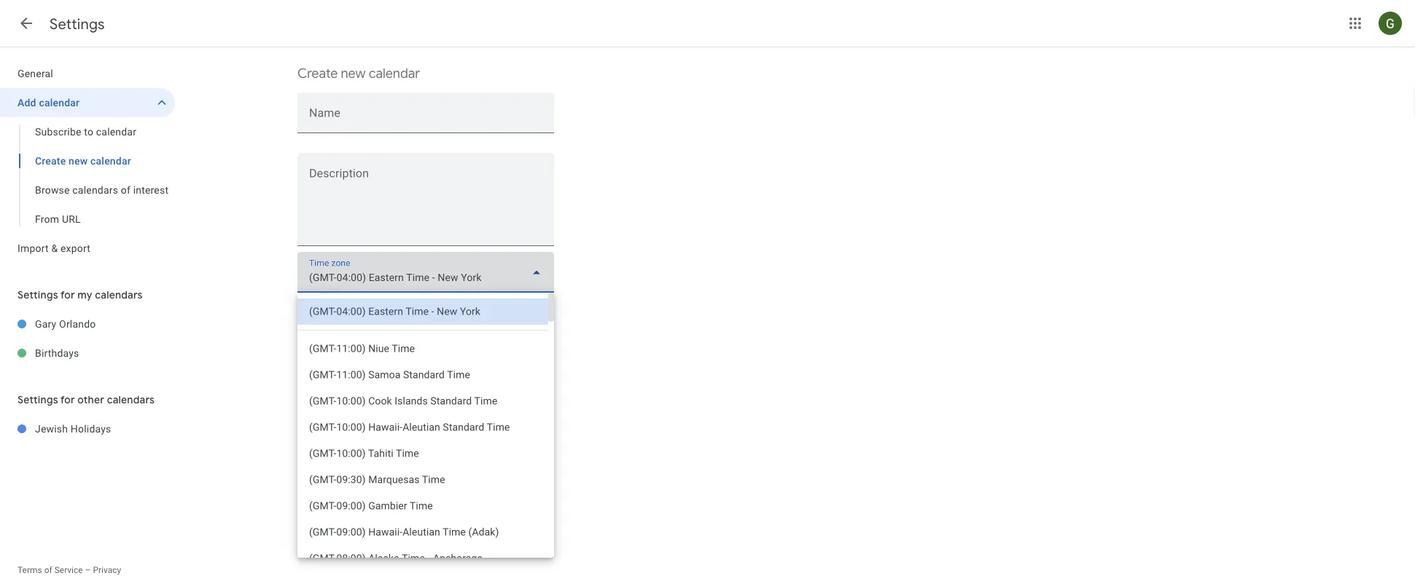 Task type: locate. For each thing, give the bounding box(es) containing it.
import & export
[[18, 242, 90, 254]]

0 vertical spatial of
[[121, 184, 131, 196]]

1 vertical spatial of
[[44, 566, 52, 576]]

0 horizontal spatial create new calendar
[[35, 155, 131, 167]]

subscribe
[[35, 126, 81, 138]]

(gmt minus 04:00)eastern time - new york option
[[298, 299, 548, 325]]

None text field
[[298, 170, 554, 240]]

1 horizontal spatial of
[[121, 184, 131, 196]]

1 vertical spatial for
[[60, 394, 75, 407]]

of left interest
[[121, 184, 131, 196]]

(gmt minus 11:00)niue time option
[[298, 336, 548, 362]]

of right terms
[[44, 566, 52, 576]]

browse calendars of interest
[[35, 184, 169, 196]]

browse
[[35, 184, 70, 196]]

calendars
[[72, 184, 118, 196], [95, 289, 143, 302], [107, 394, 155, 407]]

0 horizontal spatial of
[[44, 566, 52, 576]]

1 vertical spatial settings
[[18, 289, 58, 302]]

of
[[121, 184, 131, 196], [44, 566, 52, 576]]

0 vertical spatial for
[[60, 289, 75, 302]]

time zone list box
[[298, 293, 548, 582]]

2 vertical spatial settings
[[18, 394, 58, 407]]

of inside group
[[121, 184, 131, 196]]

&
[[51, 242, 58, 254]]

tree containing general
[[0, 59, 175, 263]]

(gmt minus 09:00)gambier time option
[[298, 494, 548, 520]]

calendars up jewish holidays 'link'
[[107, 394, 155, 407]]

calendars for my
[[95, 289, 143, 302]]

2 for from the top
[[60, 394, 75, 407]]

calendar
[[369, 65, 420, 82], [39, 97, 80, 109], [96, 126, 136, 138], [90, 155, 131, 167], [350, 358, 393, 371]]

0 vertical spatial new
[[341, 65, 366, 82]]

for left other
[[60, 394, 75, 407]]

calendars right my
[[95, 289, 143, 302]]

subscribe to calendar
[[35, 126, 136, 138]]

terms of service link
[[18, 566, 83, 576]]

calendars inside group
[[72, 184, 118, 196]]

for left my
[[60, 289, 75, 302]]

service
[[54, 566, 83, 576]]

None text field
[[309, 108, 543, 129], [309, 314, 543, 335], [309, 108, 543, 129], [309, 314, 543, 335]]

create new calendar
[[298, 65, 420, 82], [35, 155, 131, 167]]

add calendar
[[18, 97, 80, 109]]

settings up the gary
[[18, 289, 58, 302]]

tree
[[0, 59, 175, 263]]

1 vertical spatial create new calendar
[[35, 155, 131, 167]]

settings for other calendars
[[18, 394, 155, 407]]

1 vertical spatial new
[[69, 155, 88, 167]]

0 vertical spatial calendars
[[72, 184, 118, 196]]

(gmt minus 11:00)samoa standard time option
[[298, 362, 548, 389]]

url
[[62, 213, 81, 225]]

settings heading
[[50, 15, 105, 33]]

1 horizontal spatial new
[[341, 65, 366, 82]]

from url
[[35, 213, 81, 225]]

calendar inside tree item
[[39, 97, 80, 109]]

2 vertical spatial calendars
[[107, 394, 155, 407]]

1 for from the top
[[60, 289, 75, 302]]

new inside group
[[69, 155, 88, 167]]

birthdays
[[35, 347, 79, 359]]

settings right the go back icon at the top
[[50, 15, 105, 33]]

0 vertical spatial settings
[[50, 15, 105, 33]]

jewish holidays
[[35, 423, 111, 435]]

1 vertical spatial calendars
[[95, 289, 143, 302]]

settings up jewish
[[18, 394, 58, 407]]

settings
[[50, 15, 105, 33], [18, 289, 58, 302], [18, 394, 58, 407]]

terms of service – privacy
[[18, 566, 121, 576]]

from
[[35, 213, 59, 225]]

0 horizontal spatial new
[[69, 155, 88, 167]]

new
[[341, 65, 366, 82], [69, 155, 88, 167]]

create calendar
[[315, 358, 393, 371]]

2 vertical spatial create
[[315, 358, 348, 371]]

group
[[0, 117, 175, 234]]

terms
[[18, 566, 42, 576]]

0 vertical spatial create new calendar
[[298, 65, 420, 82]]

calendars for other
[[107, 394, 155, 407]]

None field
[[298, 252, 554, 293]]

my
[[77, 289, 92, 302]]

create
[[298, 65, 338, 82], [35, 155, 66, 167], [315, 358, 348, 371]]

for
[[60, 289, 75, 302], [60, 394, 75, 407]]

calendars up 'url'
[[72, 184, 118, 196]]



Task type: describe. For each thing, give the bounding box(es) containing it.
interest
[[133, 184, 169, 196]]

gary orlando
[[35, 318, 96, 330]]

import
[[18, 242, 49, 254]]

jewish
[[35, 423, 68, 435]]

gary orlando tree item
[[0, 310, 175, 339]]

(gmt minus 09:30)marquesas time option
[[298, 467, 548, 494]]

(gmt minus 08:00)alaska time - anchorage option
[[298, 546, 548, 572]]

settings for settings for my calendars
[[18, 289, 58, 302]]

settings for settings
[[50, 15, 105, 33]]

other
[[77, 394, 104, 407]]

orlando
[[59, 318, 96, 330]]

create inside button
[[315, 358, 348, 371]]

birthdays tree item
[[0, 339, 175, 368]]

–
[[85, 566, 91, 576]]

for for other
[[60, 394, 75, 407]]

privacy
[[93, 566, 121, 576]]

go back image
[[18, 15, 35, 32]]

calendar inside button
[[350, 358, 393, 371]]

1 vertical spatial create
[[35, 155, 66, 167]]

birthdays link
[[35, 339, 175, 368]]

settings for my calendars
[[18, 289, 143, 302]]

gary
[[35, 318, 56, 330]]

(gmt minus 10:00)cook islands standard time option
[[298, 389, 548, 415]]

holidays
[[71, 423, 111, 435]]

(gmt minus 10:00)hawaii-aleutian standard time option
[[298, 415, 548, 441]]

(gmt minus 10:00)tahiti time option
[[298, 441, 548, 467]]

add calendar tree item
[[0, 88, 175, 117]]

group containing subscribe to calendar
[[0, 117, 175, 234]]

create calendar button
[[298, 351, 410, 378]]

1 horizontal spatial create new calendar
[[298, 65, 420, 82]]

(gmt minus 09:00)hawaii-aleutian time (adak) option
[[298, 520, 548, 546]]

jewish holidays link
[[35, 415, 175, 444]]

0 vertical spatial create
[[298, 65, 338, 82]]

privacy link
[[93, 566, 121, 576]]

add
[[18, 97, 36, 109]]

for for my
[[60, 289, 75, 302]]

general
[[18, 67, 53, 79]]

create new calendar inside group
[[35, 155, 131, 167]]

settings for my calendars tree
[[0, 310, 175, 368]]

jewish holidays tree item
[[0, 415, 175, 444]]

to
[[84, 126, 93, 138]]

settings for settings for other calendars
[[18, 394, 58, 407]]

export
[[61, 242, 90, 254]]



Task type: vqa. For each thing, say whether or not it's contained in the screenshot.
second row from the bottom
no



